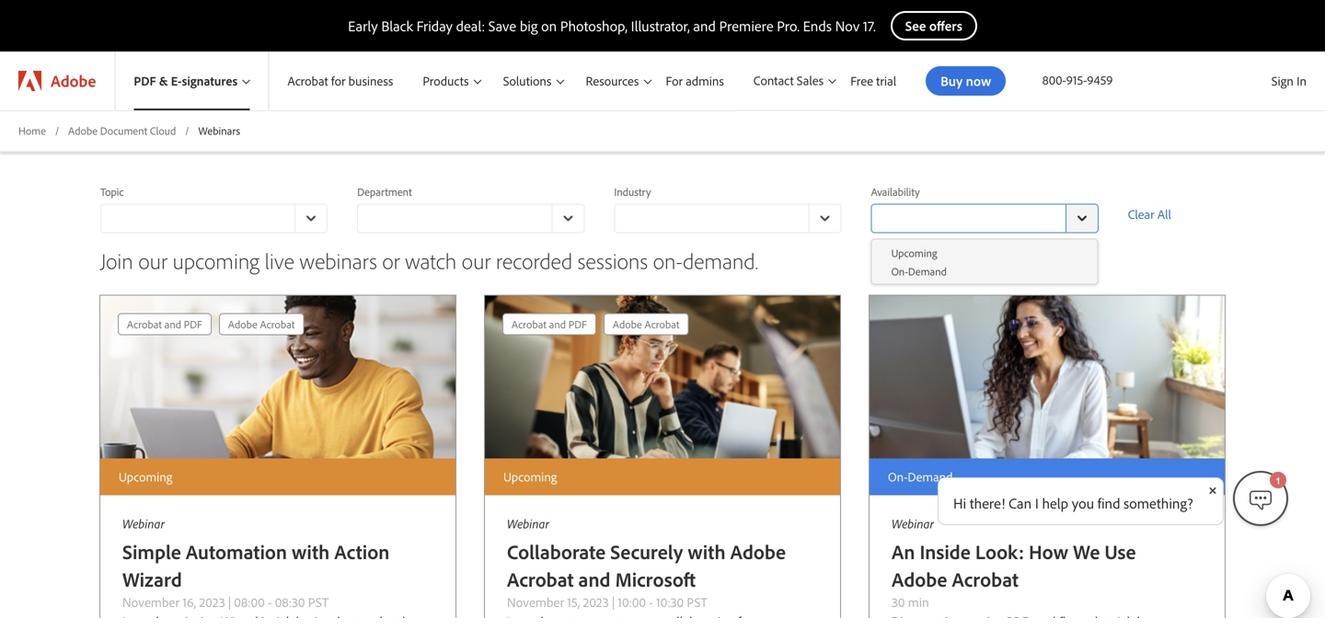 Task type: locate. For each thing, give the bounding box(es) containing it.
webinar simple automation with action wizard november 16, 2023 | 08:00 - 08:30 pst
[[122, 516, 390, 611]]

2023 inside webinar simple automation with action wizard november 16, 2023 | 08:00 - 08:30 pst
[[199, 594, 225, 611]]

filters link
[[100, 133, 154, 155]]

| left 10:00
[[612, 594, 615, 611]]

1 horizontal spatial pst
[[687, 594, 708, 611]]

1 | from the left
[[228, 594, 231, 611]]

demand inside upcoming on-demand
[[909, 265, 947, 278]]

i
[[1036, 494, 1039, 513]]

2 - from the left
[[649, 594, 653, 611]]

3 none field from the left
[[614, 204, 842, 233]]

early
[[348, 17, 378, 35]]

on- inside upcoming on-demand
[[892, 265, 909, 278]]

1 pst from the left
[[308, 594, 329, 611]]

simple
[[122, 539, 181, 565]]

pdf
[[134, 73, 156, 89], [184, 318, 202, 331], [569, 318, 587, 331]]

1 horizontal spatial acrobat and pdf cell
[[512, 314, 587, 335]]

1 horizontal spatial grid
[[499, 310, 693, 339]]

november inside webinar simple automation with action wizard november 16, 2023 | 08:00 - 08:30 pst
[[122, 594, 180, 611]]

acrobat down look:
[[952, 567, 1019, 593]]

adobe document cloud link
[[68, 123, 176, 139]]

acrobat and pdf cell
[[127, 314, 202, 335], [512, 314, 587, 335]]

None field
[[100, 204, 328, 233], [357, 204, 585, 233], [614, 204, 842, 233], [871, 204, 1099, 233]]

on- up an
[[888, 469, 908, 485]]

none field availability
[[871, 204, 1099, 233]]

Department text field
[[357, 204, 552, 233]]

webinar collaborate securely with adobe acrobat and microsoft november 15, 2023 | 10:00 - 10:30 pst
[[507, 516, 786, 611]]

with left action
[[292, 539, 330, 565]]

none field for department
[[357, 204, 585, 233]]

adobe acrobat cell down on-
[[613, 314, 680, 335]]

0 horizontal spatial acrobat and pdf cell
[[127, 314, 202, 335]]

can
[[1009, 494, 1032, 513]]

webinar inside webinar an inside look: how we use adobe acrobat 30 min
[[892, 516, 934, 532]]

1 webinar from the left
[[122, 516, 165, 532]]

0 horizontal spatial acrobat and pdf
[[127, 318, 202, 331]]

upcoming down availability text field at the top of the page
[[892, 246, 938, 260]]

0 horizontal spatial adobe acrobat
[[228, 318, 295, 331]]

and inside webinar collaborate securely with adobe acrobat and microsoft november 15, 2023 | 10:00 - 10:30 pst
[[579, 567, 611, 593]]

3 webinar from the left
[[892, 516, 934, 532]]

2 acrobat and pdf from the left
[[512, 318, 587, 331]]

topic
[[100, 185, 124, 199]]

adobe acrobat cell down live
[[228, 314, 295, 335]]

2 horizontal spatial upcoming
[[892, 246, 938, 260]]

1 with from the left
[[292, 539, 330, 565]]

grid down sessions
[[499, 310, 693, 339]]

0 horizontal spatial our
[[138, 247, 167, 275]]

2 webinar from the left
[[507, 516, 550, 532]]

0 horizontal spatial grid
[[114, 310, 308, 339]]

november down wizard
[[122, 594, 180, 611]]

Industry text field
[[614, 204, 809, 233]]

acrobat down live
[[260, 318, 295, 331]]

big
[[520, 17, 538, 35]]

we
[[1074, 539, 1101, 565]]

collaborate
[[507, 539, 606, 565]]

pdf left &
[[134, 73, 156, 89]]

2 pst from the left
[[687, 594, 708, 611]]

1 horizontal spatial |
[[612, 594, 615, 611]]

with inside webinar collaborate securely with adobe acrobat and microsoft november 15, 2023 | 10:00 - 10:30 pst
[[688, 539, 726, 565]]

webinar up collaborate
[[507, 516, 550, 532]]

contact
[[754, 72, 794, 89]]

2 horizontal spatial pdf
[[569, 318, 587, 331]]

- left 10:30
[[649, 594, 653, 611]]

solutions button
[[485, 52, 568, 110]]

webinar for collaborate
[[507, 516, 550, 532]]

sales
[[797, 72, 824, 89]]

9459
[[1088, 72, 1113, 88]]

contact sales
[[754, 72, 824, 89]]

an inside look: how we use adobe acrobat image
[[870, 296, 1225, 459]]

upcoming up collaborate
[[504, 469, 557, 485]]

list box
[[872, 243, 1098, 280]]

grid for securely
[[499, 310, 693, 339]]

something?
[[1124, 494, 1194, 513]]

premiere
[[720, 17, 774, 35]]

filters element
[[100, 181, 1225, 248]]

2 2023 from the left
[[583, 594, 609, 611]]

none field up demand.
[[614, 204, 842, 233]]

1
[[1276, 476, 1281, 487]]

2023 right '16,'
[[199, 594, 225, 611]]

2 our from the left
[[462, 247, 491, 275]]

1 horizontal spatial adobe acrobat cell
[[613, 314, 680, 335]]

2 acrobat and pdf cell from the left
[[512, 314, 587, 335]]

webinar up an
[[892, 516, 934, 532]]

grid
[[114, 310, 308, 339], [499, 310, 693, 339]]

november left 15,
[[507, 594, 564, 611]]

1 none field from the left
[[100, 204, 328, 233]]

- left 08:30
[[268, 594, 272, 611]]

resources button
[[568, 52, 655, 110]]

30
[[892, 594, 905, 611]]

pst inside webinar simple automation with action wizard november 16, 2023 | 08:00 - 08:30 pst
[[308, 594, 329, 611]]

2 none field from the left
[[357, 204, 585, 233]]

acrobat down collaborate
[[507, 567, 574, 593]]

sign
[[1272, 73, 1294, 89]]

0 horizontal spatial november
[[122, 594, 180, 611]]

1 horizontal spatial with
[[688, 539, 726, 565]]

0 horizontal spatial pst
[[308, 594, 329, 611]]

webinar inside webinar collaborate securely with adobe acrobat and microsoft november 15, 2023 | 10:00 - 10:30 pst
[[507, 516, 550, 532]]

industry
[[614, 185, 651, 199]]

save
[[489, 17, 517, 35]]

acrobat and pdf cell for simple
[[127, 314, 202, 335]]

acrobat and pdf down join
[[127, 318, 202, 331]]

2 grid from the left
[[499, 310, 693, 339]]

1 horizontal spatial adobe acrobat
[[613, 318, 680, 331]]

0 horizontal spatial upcoming
[[119, 469, 173, 485]]

on- down "availability"
[[892, 265, 909, 278]]

acrobat inside webinar an inside look: how we use adobe acrobat 30 min
[[952, 567, 1019, 593]]

and down recorded
[[549, 318, 566, 331]]

products button
[[404, 52, 485, 110]]

adobe acrobat down live
[[228, 318, 295, 331]]

Topic text field
[[100, 204, 295, 233]]

acrobat and pdf cell for collaborate
[[512, 314, 587, 335]]

pst
[[308, 594, 329, 611], [687, 594, 708, 611]]

acrobat and pdf for collaborate
[[512, 318, 587, 331]]

pdf for simple automation with action wizard
[[184, 318, 202, 331]]

adobe acrobat
[[228, 318, 295, 331], [613, 318, 680, 331]]

1 horizontal spatial pdf
[[184, 318, 202, 331]]

availability
[[871, 185, 920, 199]]

free trial
[[851, 73, 897, 89]]

clear all link
[[1128, 204, 1225, 226]]

0 vertical spatial demand
[[909, 265, 947, 278]]

0 horizontal spatial adobe acrobat cell
[[228, 314, 295, 335]]

1 horizontal spatial november
[[507, 594, 564, 611]]

acrobat
[[288, 73, 328, 89], [127, 318, 162, 331], [260, 318, 295, 331], [512, 318, 547, 331], [645, 318, 680, 331], [507, 567, 574, 593], [952, 567, 1019, 593]]

-
[[268, 594, 272, 611], [649, 594, 653, 611]]

pdf & e-signatures button
[[115, 52, 268, 110]]

2 horizontal spatial webinar
[[892, 516, 934, 532]]

upcoming for simple automation with action wizard
[[119, 469, 173, 485]]

demand up inside
[[908, 469, 953, 485]]

2 with from the left
[[688, 539, 726, 565]]

800-
[[1043, 72, 1067, 88]]

1 2023 from the left
[[199, 594, 225, 611]]

0 horizontal spatial webinar
[[122, 516, 165, 532]]

demand down availability text field at the top of the page
[[909, 265, 947, 278]]

0 horizontal spatial -
[[268, 594, 272, 611]]

1 horizontal spatial our
[[462, 247, 491, 275]]

demand
[[909, 265, 947, 278], [908, 469, 953, 485]]

1 vertical spatial demand
[[908, 469, 953, 485]]

pdf & e-signatures
[[134, 73, 238, 89]]

none field for topic
[[100, 204, 328, 233]]

contact sales button
[[735, 52, 840, 110]]

|
[[228, 594, 231, 611], [612, 594, 615, 611]]

0 horizontal spatial pdf
[[134, 73, 156, 89]]

our right join
[[138, 247, 167, 275]]

1 horizontal spatial webinar
[[507, 516, 550, 532]]

1 horizontal spatial 2023
[[583, 594, 609, 611]]

1 adobe acrobat from the left
[[228, 318, 295, 331]]

grid for automation
[[114, 310, 308, 339]]

adobe acrobat down on-
[[613, 318, 680, 331]]

0 horizontal spatial with
[[292, 539, 330, 565]]

none field for availability
[[871, 204, 1099, 233]]

all
[[1158, 206, 1172, 222]]

for admins
[[666, 73, 724, 89]]

in
[[1297, 73, 1307, 89]]

1 horizontal spatial upcoming
[[504, 469, 557, 485]]

upcoming up the simple
[[119, 469, 173, 485]]

microsoft
[[615, 567, 696, 593]]

2 adobe acrobat cell from the left
[[613, 314, 680, 335]]

Availability text field
[[871, 204, 1066, 233]]

0 vertical spatial on-
[[892, 265, 909, 278]]

1 - from the left
[[268, 594, 272, 611]]

home
[[18, 124, 46, 138]]

and up 15,
[[579, 567, 611, 593]]

webinar for an
[[892, 516, 934, 532]]

action
[[334, 539, 390, 565]]

with inside webinar simple automation with action wizard november 16, 2023 | 08:00 - 08:30 pst
[[292, 539, 330, 565]]

use
[[1105, 539, 1137, 565]]

adobe acrobat cell
[[228, 314, 295, 335], [613, 314, 680, 335]]

none field up upcoming
[[100, 204, 328, 233]]

help
[[1043, 494, 1069, 513]]

1 acrobat and pdf cell from the left
[[127, 314, 202, 335]]

2 | from the left
[[612, 594, 615, 611]]

2 november from the left
[[507, 594, 564, 611]]

look:
[[976, 539, 1025, 565]]

1 demand from the top
[[909, 265, 947, 278]]

2023
[[199, 594, 225, 611], [583, 594, 609, 611]]

trial
[[877, 73, 897, 89]]

our
[[138, 247, 167, 275], [462, 247, 491, 275]]

acrobat and pdf down recorded
[[512, 318, 587, 331]]

0 horizontal spatial 2023
[[199, 594, 225, 611]]

1 grid from the left
[[114, 310, 308, 339]]

acrobat and pdf cell down recorded
[[512, 314, 587, 335]]

- inside webinar simple automation with action wizard november 16, 2023 | 08:00 - 08:30 pst
[[268, 594, 272, 611]]

none field up watch
[[357, 204, 585, 233]]

1 horizontal spatial -
[[649, 594, 653, 611]]

4 none field from the left
[[871, 204, 1099, 233]]

webinar an inside look: how we use adobe acrobat 30 min
[[892, 516, 1137, 611]]

2 demand from the top
[[908, 469, 953, 485]]

adobe
[[51, 70, 96, 91], [68, 124, 98, 138], [228, 318, 258, 331], [613, 318, 642, 331], [731, 539, 786, 565], [892, 567, 948, 593]]

home link
[[18, 123, 46, 139]]

free trial link
[[840, 52, 908, 110]]

and left premiere on the right
[[694, 17, 716, 35]]

pdf down sessions
[[569, 318, 587, 331]]

pst right 08:30
[[308, 594, 329, 611]]

hi there! can i help you find something?
[[954, 494, 1194, 513]]

on-
[[892, 265, 909, 278], [888, 469, 908, 485]]

08:00
[[234, 594, 265, 611]]

adobe acrobat cell for securely
[[613, 314, 680, 335]]

none field department
[[357, 204, 585, 233]]

webinar inside webinar simple automation with action wizard november 16, 2023 | 08:00 - 08:30 pst
[[122, 516, 165, 532]]

upcoming
[[173, 247, 260, 275]]

2023 right 15,
[[583, 594, 609, 611]]

with up microsoft
[[688, 539, 726, 565]]

pdf for collaborate securely with adobe acrobat and microsoft
[[569, 318, 587, 331]]

1 acrobat and pdf from the left
[[127, 318, 202, 331]]

none field for industry
[[614, 204, 842, 233]]

800-915-9459
[[1043, 72, 1113, 88]]

sign in
[[1272, 73, 1307, 89]]

17.
[[863, 17, 876, 35]]

1 november from the left
[[122, 594, 180, 611]]

| left 08:00
[[228, 594, 231, 611]]

0 horizontal spatial |
[[228, 594, 231, 611]]

acrobat down on-
[[645, 318, 680, 331]]

with for securely
[[688, 539, 726, 565]]

upcoming
[[892, 246, 938, 260], [119, 469, 173, 485], [504, 469, 557, 485]]

an
[[892, 539, 916, 565]]

adobe inside webinar an inside look: how we use adobe acrobat 30 min
[[892, 567, 948, 593]]

simple automation with action wizard image
[[100, 296, 456, 459]]

acrobat and pdf cell down join
[[127, 314, 202, 335]]

2 adobe acrobat from the left
[[613, 318, 680, 331]]

1 horizontal spatial acrobat and pdf
[[512, 318, 587, 331]]

none field up upcoming on-demand
[[871, 204, 1099, 233]]

how
[[1029, 539, 1069, 565]]

webinar up the simple
[[122, 516, 165, 532]]

for admins link
[[655, 52, 735, 110]]

our down department field
[[462, 247, 491, 275]]

1 adobe acrobat cell from the left
[[228, 314, 295, 335]]

grid down upcoming
[[114, 310, 308, 339]]

pst right 10:30
[[687, 594, 708, 611]]

pdf down upcoming
[[184, 318, 202, 331]]

adobe inside webinar collaborate securely with adobe acrobat and microsoft november 15, 2023 | 10:00 - 10:30 pst
[[731, 539, 786, 565]]



Task type: vqa. For each thing, say whether or not it's contained in the screenshot.
transform
no



Task type: describe. For each thing, give the bounding box(es) containing it.
pst inside webinar collaborate securely with adobe acrobat and microsoft november 15, 2023 | 10:00 - 10:30 pst
[[687, 594, 708, 611]]

upcoming for collaborate securely with adobe acrobat and microsoft
[[504, 469, 557, 485]]

webinar for simple
[[122, 516, 165, 532]]

inside
[[920, 539, 971, 565]]

webinars
[[300, 247, 377, 275]]

department
[[357, 185, 412, 199]]

adobe acrobat cell for automation
[[228, 314, 295, 335]]

| inside webinar collaborate securely with adobe acrobat and microsoft november 15, 2023 | 10:00 - 10:30 pst
[[612, 594, 615, 611]]

1 our from the left
[[138, 247, 167, 275]]

sign in button
[[1268, 65, 1311, 97]]

clear
[[1128, 206, 1155, 222]]

min
[[908, 594, 930, 611]]

signatures
[[182, 73, 238, 89]]

acrobat for business
[[288, 73, 393, 89]]

adobe acrobat for automation
[[228, 318, 295, 331]]

1 button
[[1234, 471, 1289, 527]]

or
[[382, 247, 400, 275]]

acrobat inside webinar collaborate securely with adobe acrobat and microsoft november 15, 2023 | 10:00 - 10:30 pst
[[507, 567, 574, 593]]

join our upcoming live webinars or watch our recorded sessions on-demand.
[[100, 247, 759, 275]]

- inside webinar collaborate securely with adobe acrobat and microsoft november 15, 2023 | 10:00 - 10:30 pst
[[649, 594, 653, 611]]

upcoming on-demand
[[892, 246, 947, 278]]

800-915-9459 link
[[1043, 72, 1113, 88]]

webinars
[[198, 124, 240, 138]]

acrobat and pdf for simple
[[127, 318, 202, 331]]

08:30
[[275, 594, 305, 611]]

there!
[[970, 494, 1006, 513]]

cloud
[[150, 124, 176, 138]]

join our upcoming live webinars or watch our recorded sessions on-demand. element
[[71, 281, 1255, 619]]

pro.
[[777, 17, 800, 35]]

none field topic
[[100, 204, 328, 233]]

acrobat down recorded
[[512, 318, 547, 331]]

915-
[[1067, 72, 1088, 88]]

on-
[[653, 247, 683, 275]]

1 vertical spatial on-
[[888, 469, 908, 485]]

10:00
[[618, 594, 646, 611]]

pdf inside popup button
[[134, 73, 156, 89]]

november inside webinar collaborate securely with adobe acrobat and microsoft november 15, 2023 | 10:00 - 10:30 pst
[[507, 594, 564, 611]]

list box containing upcoming
[[872, 243, 1098, 280]]

you
[[1072, 494, 1095, 513]]

acrobat down join
[[127, 318, 162, 331]]

sessions
[[578, 247, 648, 275]]

on-demand
[[888, 469, 953, 485]]

16,
[[183, 594, 196, 611]]

&
[[159, 73, 168, 89]]

adobe acrobat for securely
[[613, 318, 680, 331]]

demand.
[[683, 247, 759, 275]]

illustrator,
[[631, 17, 690, 35]]

nov
[[836, 17, 860, 35]]

securely
[[611, 539, 683, 565]]

black
[[381, 17, 413, 35]]

e-
[[171, 73, 182, 89]]

with for automation
[[292, 539, 330, 565]]

2023 inside webinar collaborate securely with adobe acrobat and microsoft november 15, 2023 | 10:00 - 10:30 pst
[[583, 594, 609, 611]]

automation
[[186, 539, 287, 565]]

ends
[[803, 17, 832, 35]]

document
[[100, 124, 147, 138]]

free
[[851, 73, 874, 89]]

none field industry
[[614, 204, 842, 233]]

collaborate securely with adobe acrobat and microsoft image
[[485, 296, 841, 459]]

adobe link
[[0, 52, 115, 110]]

photoshop,
[[561, 17, 628, 35]]

recorded
[[496, 247, 573, 275]]

solutions
[[503, 73, 552, 89]]

products
[[423, 73, 469, 89]]

hi
[[954, 494, 967, 513]]

| inside webinar simple automation with action wizard november 16, 2023 | 08:00 - 08:30 pst
[[228, 594, 231, 611]]

on
[[541, 17, 557, 35]]

deal:
[[456, 17, 485, 35]]

resources
[[586, 73, 639, 89]]

filters
[[100, 136, 132, 152]]

upcoming inside upcoming on-demand
[[892, 246, 938, 260]]

acrobat left for
[[288, 73, 328, 89]]

find
[[1098, 494, 1121, 513]]

for
[[331, 73, 346, 89]]

Search Webinars search field
[[765, 122, 1225, 152]]

early black friday deal: save big on photoshop, illustrator, and premiere pro. ends nov 17.
[[348, 17, 876, 35]]

acrobat for business link
[[269, 52, 404, 110]]

watch
[[405, 247, 457, 275]]

wizard
[[122, 567, 182, 593]]

and down upcoming
[[164, 318, 181, 331]]

friday
[[417, 17, 453, 35]]

live
[[265, 247, 294, 275]]

15,
[[567, 594, 580, 611]]

business
[[349, 73, 393, 89]]



